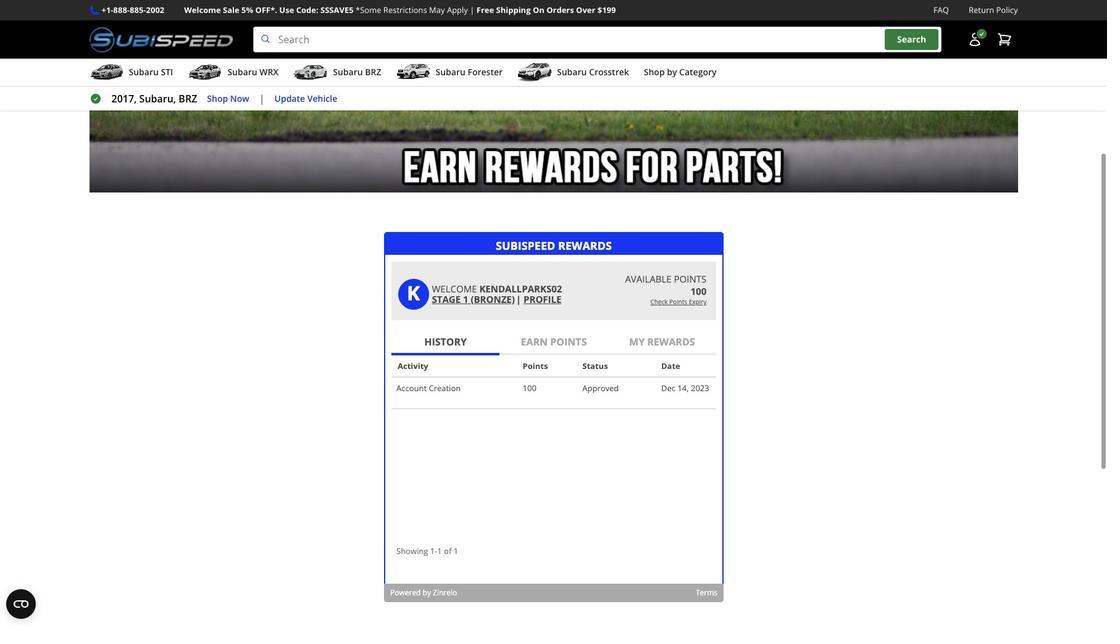 Task type: locate. For each thing, give the bounding box(es) containing it.
use
[[279, 4, 294, 15]]

| right now
[[259, 92, 265, 106]]

1 horizontal spatial brz
[[365, 66, 381, 78]]

subaru sti
[[129, 66, 173, 78]]

0 vertical spatial |
[[470, 4, 474, 15]]

shop
[[644, 66, 665, 78], [207, 92, 228, 104]]

|
[[470, 4, 474, 15], [259, 92, 265, 106]]

2002
[[146, 4, 164, 15]]

shop left now
[[207, 92, 228, 104]]

shop for shop by category
[[644, 66, 665, 78]]

1 subaru from the left
[[129, 66, 159, 78]]

| left free
[[470, 4, 474, 15]]

*some restrictions may apply | free shipping on orders over $199
[[356, 4, 616, 15]]

shop inside dropdown button
[[644, 66, 665, 78]]

a subaru wrx thumbnail image image
[[188, 63, 223, 82]]

5 subaru from the left
[[557, 66, 587, 78]]

subaru,
[[139, 92, 176, 106]]

brz left a subaru forester thumbnail image
[[365, 66, 381, 78]]

update
[[274, 92, 305, 104]]

1 vertical spatial brz
[[179, 92, 197, 106]]

1 vertical spatial shop
[[207, 92, 228, 104]]

free
[[476, 4, 494, 15]]

subaru left sti
[[129, 66, 159, 78]]

subaru up now
[[227, 66, 257, 78]]

3 subaru from the left
[[333, 66, 363, 78]]

brz
[[365, 66, 381, 78], [179, 92, 197, 106]]

category
[[679, 66, 717, 78]]

a subaru crosstrek thumbnail image image
[[517, 63, 552, 82]]

brz right subaru,
[[179, 92, 197, 106]]

1 horizontal spatial |
[[470, 4, 474, 15]]

0 horizontal spatial shop
[[207, 92, 228, 104]]

subaru left crosstrek
[[557, 66, 587, 78]]

2 subaru from the left
[[227, 66, 257, 78]]

faq
[[933, 4, 949, 15]]

subaru forester button
[[396, 61, 503, 86]]

4 subaru from the left
[[436, 66, 465, 78]]

off*.
[[255, 4, 277, 15]]

dialog
[[384, 232, 723, 603]]

*some
[[356, 4, 381, 15]]

subaru
[[129, 66, 159, 78], [227, 66, 257, 78], [333, 66, 363, 78], [436, 66, 465, 78], [557, 66, 587, 78]]

shop left by on the top of page
[[644, 66, 665, 78]]

0 horizontal spatial brz
[[179, 92, 197, 106]]

subaru up vehicle
[[333, 66, 363, 78]]

$199
[[598, 4, 616, 15]]

5%
[[241, 4, 253, 15]]

sssave5
[[320, 4, 354, 15]]

0 vertical spatial brz
[[365, 66, 381, 78]]

welcome sale 5% off*. use code: sssave5
[[184, 4, 354, 15]]

welcome
[[184, 4, 221, 15]]

search button
[[885, 29, 939, 50]]

885-
[[130, 4, 146, 15]]

hippogallery:original image
[[89, 0, 1018, 193]]

by
[[667, 66, 677, 78]]

shop by category button
[[644, 61, 717, 86]]

subaru left forester
[[436, 66, 465, 78]]

1 horizontal spatial shop
[[644, 66, 665, 78]]

0 vertical spatial shop
[[644, 66, 665, 78]]

subaru brz button
[[293, 61, 381, 86]]

subaru forester
[[436, 66, 503, 78]]

shop now
[[207, 92, 249, 104]]

search input field
[[253, 27, 941, 53]]

0 horizontal spatial |
[[259, 92, 265, 106]]



Task type: vqa. For each thing, say whether or not it's contained in the screenshot.
right Injen
no



Task type: describe. For each thing, give the bounding box(es) containing it.
a subaru brz thumbnail image image
[[293, 63, 328, 82]]

brz inside subaru brz dropdown button
[[365, 66, 381, 78]]

subaru for subaru wrx
[[227, 66, 257, 78]]

a subaru forester thumbnail image image
[[396, 63, 431, 82]]

+1-888-885-2002
[[102, 4, 164, 15]]

+1-
[[102, 4, 113, 15]]

subaru wrx
[[227, 66, 279, 78]]

now
[[230, 92, 249, 104]]

apply
[[447, 4, 468, 15]]

update vehicle button
[[274, 92, 337, 106]]

return policy
[[969, 4, 1018, 15]]

subaru sti button
[[89, 61, 173, 86]]

sale
[[223, 4, 239, 15]]

subaru for subaru brz
[[333, 66, 363, 78]]

may
[[429, 4, 445, 15]]

shop for shop now
[[207, 92, 228, 104]]

restrictions
[[383, 4, 427, 15]]

on
[[533, 4, 544, 15]]

+1-888-885-2002 link
[[102, 4, 164, 17]]

2017,
[[111, 92, 137, 106]]

forester
[[468, 66, 503, 78]]

vehicle
[[307, 92, 337, 104]]

888-
[[113, 4, 130, 15]]

crosstrek
[[589, 66, 629, 78]]

orders
[[547, 4, 574, 15]]

subaru for subaru crosstrek
[[557, 66, 587, 78]]

subaru for subaru sti
[[129, 66, 159, 78]]

button image
[[967, 32, 982, 47]]

shop now link
[[207, 92, 249, 106]]

code:
[[296, 4, 318, 15]]

subaru wrx button
[[188, 61, 279, 86]]

2017, subaru, brz
[[111, 92, 197, 106]]

1 vertical spatial |
[[259, 92, 265, 106]]

shipping
[[496, 4, 531, 15]]

policy
[[996, 4, 1018, 15]]

search
[[897, 34, 926, 45]]

subaru brz
[[333, 66, 381, 78]]

over
[[576, 4, 595, 15]]

return
[[969, 4, 994, 15]]

update vehicle
[[274, 92, 337, 104]]

sti
[[161, 66, 173, 78]]

open widget image
[[6, 590, 36, 619]]

faq link
[[933, 4, 949, 17]]

a subaru sti thumbnail image image
[[89, 63, 124, 82]]

subaru for subaru forester
[[436, 66, 465, 78]]

return policy link
[[969, 4, 1018, 17]]

wrx
[[260, 66, 279, 78]]

subaru crosstrek button
[[517, 61, 629, 86]]

shop by category
[[644, 66, 717, 78]]

subaru crosstrek
[[557, 66, 629, 78]]

subispeed logo image
[[89, 27, 233, 53]]



